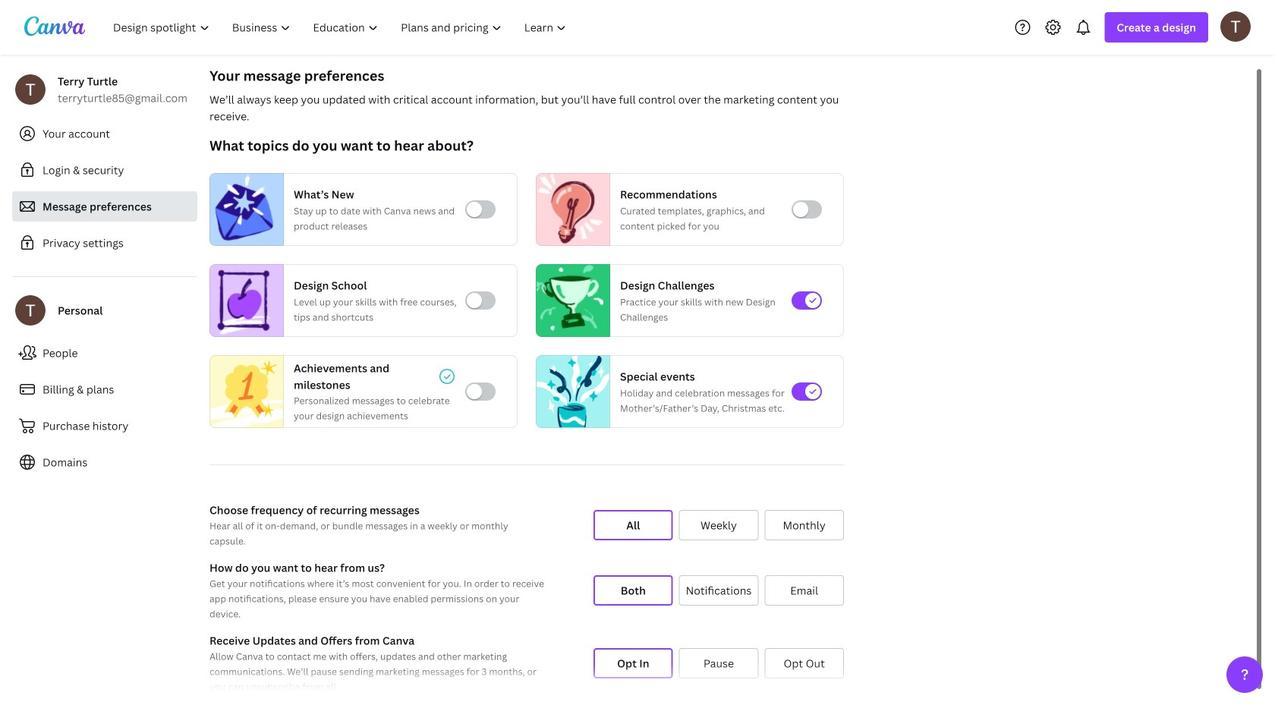 Task type: vqa. For each thing, say whether or not it's contained in the screenshot.
group
no



Task type: locate. For each thing, give the bounding box(es) containing it.
None button
[[594, 510, 673, 541], [679, 510, 759, 541], [765, 510, 844, 541], [594, 576, 673, 606], [679, 576, 759, 606], [765, 576, 844, 606], [594, 648, 673, 679], [679, 648, 759, 679], [765, 648, 844, 679], [594, 510, 673, 541], [679, 510, 759, 541], [765, 510, 844, 541], [594, 576, 673, 606], [679, 576, 759, 606], [765, 576, 844, 606], [594, 648, 673, 679], [679, 648, 759, 679], [765, 648, 844, 679]]

top level navigation element
[[103, 12, 580, 43]]

topic image
[[210, 173, 277, 246], [537, 173, 604, 246], [210, 264, 277, 337], [537, 264, 604, 337], [210, 352, 283, 432], [537, 352, 610, 432]]



Task type: describe. For each thing, give the bounding box(es) containing it.
terry turtle image
[[1221, 11, 1251, 42]]



